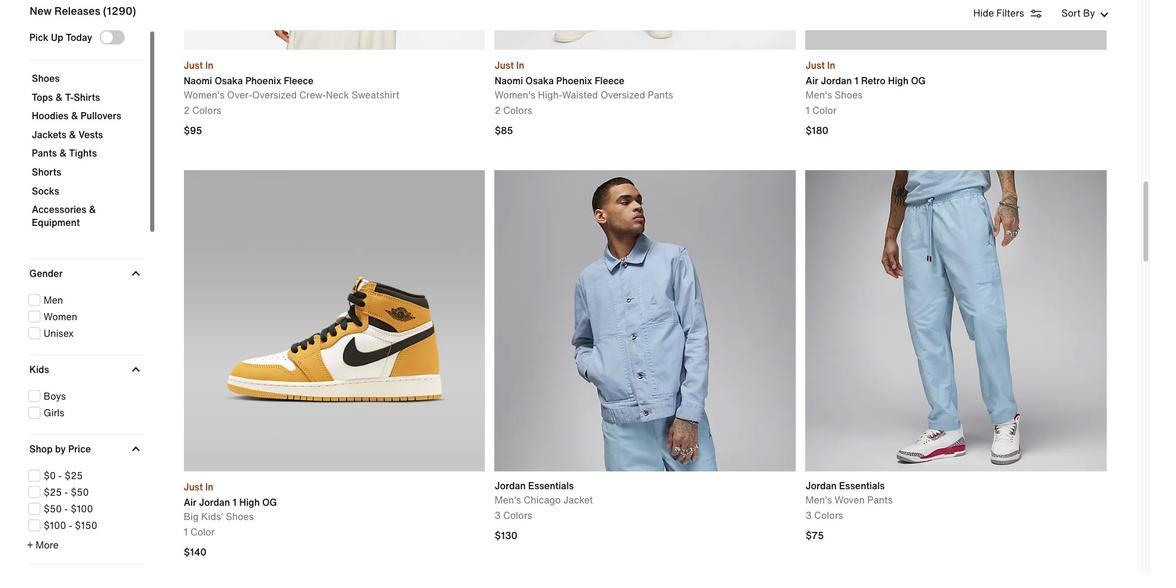 Task type: describe. For each thing, give the bounding box(es) containing it.
- for $0
[[58, 469, 62, 484]]

accessories
[[32, 203, 87, 217]]

+
[[27, 539, 33, 553]]

$25 - $50
[[44, 486, 89, 500]]

naomi osaka phoenix fleece women's over-oversized crew-neck sweatshirt image
[[184, 0, 485, 50]]

shirts
[[74, 90, 100, 104]]

1 for retro
[[855, 74, 859, 88]]

& left "t-"
[[55, 90, 63, 104]]

og inside just in air jordan 1 retro high og men's shoes
[[911, 74, 926, 88]]

$95
[[184, 123, 202, 138]]

in for just in air jordan 1 retro high og men's shoes
[[828, 58, 836, 72]]

pants inside just in naomi osaka phoenix fleece women's high-waisted oversized pants
[[648, 88, 674, 102]]

$150
[[75, 519, 97, 533]]

by
[[1084, 6, 1096, 20]]

jacket
[[564, 493, 593, 508]]

men's for jordan essentials men's chicago jacket
[[495, 493, 521, 508]]

neck
[[326, 88, 349, 102]]

pick up today
[[29, 30, 92, 45]]

& down "t-"
[[71, 109, 78, 123]]

shoes link
[[32, 71, 141, 91]]

1 color button
[[184, 525, 215, 540]]

just in naomi osaka phoenix fleece women's over-oversized crew-neck sweatshirt
[[184, 58, 400, 102]]

$75
[[806, 529, 824, 543]]

(1290)
[[103, 3, 136, 19]]

vests
[[79, 128, 103, 142]]

naomi osaka phoenix fleece link for oversized
[[184, 74, 400, 88]]

sort by button
[[1058, 6, 1112, 20]]

naomi osaka phoenix fleece women's high-waisted oversized pants image
[[495, 0, 796, 50]]

jordan essentials men's woven pants image
[[806, 170, 1108, 472]]

sort by
[[1062, 6, 1096, 20]]

men's shoes link
[[806, 88, 926, 102]]

air jordan 1 high og big kids' shoes image
[[184, 170, 485, 472]]

shorts
[[32, 165, 61, 179]]

jordan inside 'jordan essentials men's chicago jacket'
[[495, 479, 526, 493]]

sort by element
[[974, 5, 1112, 21]]

0 horizontal spatial $100
[[44, 519, 66, 533]]

releases
[[54, 3, 100, 19]]

jordan essentials men's woven pants
[[806, 479, 893, 508]]

men's woven pants link
[[806, 493, 893, 508]]

hide
[[974, 6, 994, 20]]

& left tights at left top
[[59, 146, 67, 161]]

chevron image for sort by
[[1100, 11, 1109, 19]]

men's chicago jacket link
[[495, 493, 593, 508]]

shop
[[29, 443, 53, 457]]

shop by price group
[[27, 469, 143, 553]]

women
[[44, 310, 77, 324]]

over-
[[227, 88, 252, 102]]

$180
[[806, 123, 829, 138]]

hide filters button
[[974, 5, 1058, 21]]

fleece for crew-
[[284, 74, 314, 88]]

chevron image for shop by price
[[132, 446, 140, 454]]

osaka for high-
[[526, 74, 554, 88]]

tops & t-shirts link
[[32, 90, 141, 110]]

up
[[51, 30, 63, 45]]

- for $50
[[64, 502, 68, 517]]

pants inside shoes tops & t-shirts hoodies & pullovers jackets & vests pants & tights shorts socks accessories & equipment
[[32, 146, 57, 161]]

retro
[[862, 74, 886, 88]]

Filter for Unisex button
[[28, 327, 140, 341]]

kids group
[[27, 390, 143, 421]]

by
[[55, 443, 66, 457]]

air jordan 1 high og link
[[184, 496, 277, 510]]

color
[[191, 525, 215, 540]]

jordan inside just in air jordan 1 high og big kids' shoes 1 color $140
[[199, 496, 230, 510]]

jordan essentials link for chicago
[[495, 479, 593, 493]]

new releases (1290)
[[29, 3, 136, 19]]

Filter for $0 - $25 button
[[28, 469, 140, 484]]

just for just in naomi osaka phoenix fleece women's high-waisted oversized pants
[[495, 58, 514, 72]]

+ more
[[27, 539, 59, 553]]

high inside just in air jordan 1 retro high og men's shoes
[[888, 74, 909, 88]]

men
[[44, 294, 63, 308]]

shop by price button
[[29, 435, 141, 464]]

air for kids'
[[184, 496, 197, 510]]

shorts link
[[32, 165, 141, 185]]

just in air jordan 1 high og big kids' shoes 1 color $140
[[184, 480, 277, 560]]

boys
[[44, 390, 66, 404]]

hide filters
[[974, 6, 1025, 20]]

available in 1 color element
[[184, 525, 215, 540]]

men's for jordan essentials men's woven pants
[[806, 493, 833, 508]]

accessories & equipment link
[[32, 203, 141, 235]]

2 vertical spatial 1
[[184, 525, 188, 540]]

just in naomi osaka phoenix fleece women's high-waisted oversized pants
[[495, 58, 674, 102]]

jordan essentials link for woven
[[806, 479, 893, 493]]

kids'
[[201, 510, 223, 524]]

kids button
[[29, 356, 141, 384]]

in for just in air jordan 1 high og big kids' shoes 1 color $140
[[205, 480, 214, 495]]

pick
[[29, 30, 48, 45]]

$130
[[495, 529, 518, 543]]

socks
[[32, 184, 59, 198]]

Filter for Girls checkbox
[[28, 406, 140, 421]]

kids
[[29, 363, 49, 377]]

filters
[[997, 6, 1025, 20]]

women's high-waisted oversized pants link
[[495, 88, 674, 102]]

new
[[29, 3, 51, 19]]

gender group
[[27, 294, 143, 341]]

shoes tops & t-shirts hoodies & pullovers jackets & vests pants & tights shorts socks accessories & equipment
[[32, 71, 121, 230]]

more
[[36, 539, 59, 553]]

$50 - $100
[[44, 502, 93, 517]]

osaka for over-
[[215, 74, 243, 88]]

0 horizontal spatial $50
[[44, 502, 62, 517]]



Task type: vqa. For each thing, say whether or not it's contained in the screenshot.
the top 'FIND'
no



Task type: locate. For each thing, give the bounding box(es) containing it.
jackets & vests link
[[32, 128, 141, 147]]

oversized
[[252, 88, 297, 102], [601, 88, 646, 102]]

men's up "$180"
[[806, 88, 833, 102]]

1 horizontal spatial women's
[[495, 88, 536, 102]]

& left vests
[[69, 128, 76, 142]]

unisex
[[44, 327, 74, 341]]

Filter for Boys checkbox
[[28, 390, 140, 404]]

1 horizontal spatial jordan essentials link
[[806, 479, 893, 493]]

jordan inside just in air jordan 1 retro high og men's shoes
[[821, 74, 852, 88]]

1 horizontal spatial 1
[[233, 496, 237, 510]]

naomi inside just in naomi osaka phoenix fleece women's over-oversized crew-neck sweatshirt
[[184, 74, 212, 88]]

in inside just in air jordan 1 retro high og men's shoes
[[828, 58, 836, 72]]

high right retro
[[888, 74, 909, 88]]

chevron image inside shop by price dropdown button
[[132, 446, 140, 454]]

1 vertical spatial $100
[[44, 519, 66, 533]]

shop by price
[[29, 443, 91, 457]]

jordan up '$75'
[[806, 479, 837, 493]]

women's inside just in naomi osaka phoenix fleece women's over-oversized crew-neck sweatshirt
[[184, 88, 225, 102]]

oversized left crew-
[[252, 88, 297, 102]]

- for $100
[[69, 519, 72, 533]]

- for $25
[[64, 486, 68, 500]]

$85
[[495, 123, 513, 138]]

just inside just in naomi osaka phoenix fleece women's over-oversized crew-neck sweatshirt
[[184, 58, 203, 72]]

1 horizontal spatial high
[[888, 74, 909, 88]]

men's left woven on the right bottom of the page
[[806, 493, 833, 508]]

just inside just in air jordan 1 retro high og men's shoes
[[806, 58, 825, 72]]

chevron image right "by"
[[1100, 11, 1109, 19]]

1 phoenix from the left
[[245, 74, 281, 88]]

men's inside jordan essentials men's woven pants
[[806, 493, 833, 508]]

price
[[68, 443, 91, 457]]

$100 up $100 - $150 button
[[71, 502, 93, 517]]

+ more button
[[27, 539, 143, 553]]

fleece
[[284, 74, 314, 88], [595, 74, 625, 88]]

1 vertical spatial $50
[[44, 502, 62, 517]]

0 horizontal spatial 1
[[184, 525, 188, 540]]

shoes for just in air jordan 1 retro high og men's shoes
[[835, 88, 863, 102]]

in for just in naomi osaka phoenix fleece women's over-oversized crew-neck sweatshirt
[[205, 58, 214, 72]]

2 horizontal spatial pants
[[868, 493, 893, 508]]

pants inside jordan essentials men's woven pants
[[868, 493, 893, 508]]

1 vertical spatial chevron image
[[132, 270, 140, 278]]

just for just in air jordan 1 high og big kids' shoes 1 color $140
[[184, 480, 203, 495]]

1 horizontal spatial pants
[[648, 88, 674, 102]]

0 vertical spatial shoes
[[32, 71, 60, 85]]

naomi for women's over-oversized crew-neck sweatshirt
[[184, 74, 212, 88]]

essentials
[[528, 479, 574, 493], [840, 479, 885, 493]]

0 horizontal spatial oversized
[[252, 88, 297, 102]]

shoes for just in air jordan 1 high og big kids' shoes 1 color $140
[[226, 510, 254, 524]]

jordan essentials men's chicago jacket
[[495, 479, 593, 508]]

2 vertical spatial pants
[[868, 493, 893, 508]]

in
[[205, 58, 214, 72], [517, 58, 525, 72], [828, 58, 836, 72], [205, 480, 214, 495]]

0 vertical spatial 1
[[855, 74, 859, 88]]

osaka inside just in naomi osaka phoenix fleece women's high-waisted oversized pants
[[526, 74, 554, 88]]

0 horizontal spatial $25
[[44, 486, 62, 500]]

filter ds image
[[1029, 7, 1044, 21]]

0 horizontal spatial jordan essentials link
[[495, 479, 593, 493]]

1 vertical spatial 1
[[233, 496, 237, 510]]

2 vertical spatial shoes
[[226, 510, 254, 524]]

essentials inside jordan essentials men's woven pants
[[840, 479, 885, 493]]

$100
[[71, 502, 93, 517], [44, 519, 66, 533]]

1 left retro
[[855, 74, 859, 88]]

fleece for oversized
[[595, 74, 625, 88]]

today
[[66, 30, 92, 45]]

1 jordan essentials link from the left
[[495, 479, 593, 493]]

0 horizontal spatial osaka
[[215, 74, 243, 88]]

- up $50 - $100
[[64, 486, 68, 500]]

0 horizontal spatial fleece
[[284, 74, 314, 88]]

1 down big
[[184, 525, 188, 540]]

air jordan 1 retro high og link
[[806, 74, 926, 88]]

0 vertical spatial og
[[911, 74, 926, 88]]

high-
[[538, 88, 562, 102]]

chicago
[[524, 493, 561, 508]]

2 naomi osaka phoenix fleece link from the left
[[495, 74, 674, 88]]

1 for high
[[233, 496, 237, 510]]

pullovers
[[81, 109, 121, 123]]

2 naomi from the left
[[495, 74, 523, 88]]

oversized right the waisted
[[601, 88, 646, 102]]

0 horizontal spatial high
[[239, 496, 260, 510]]

jackets
[[32, 128, 66, 142]]

in inside just in naomi osaka phoenix fleece women's high-waisted oversized pants
[[517, 58, 525, 72]]

0 vertical spatial $100
[[71, 502, 93, 517]]

shoes inside just in air jordan 1 retro high og men's shoes
[[835, 88, 863, 102]]

0 horizontal spatial air
[[184, 496, 197, 510]]

2 vertical spatial chevron image
[[132, 446, 140, 454]]

naomi for women's high-waisted oversized pants
[[495, 74, 523, 88]]

phoenix
[[245, 74, 281, 88], [557, 74, 593, 88]]

essentials for chicago
[[528, 479, 574, 493]]

0 horizontal spatial naomi
[[184, 74, 212, 88]]

phoenix inside just in naomi osaka phoenix fleece women's over-oversized crew-neck sweatshirt
[[245, 74, 281, 88]]

air inside just in air jordan 1 retro high og men's shoes
[[806, 74, 819, 88]]

- left $150
[[69, 519, 72, 533]]

0 vertical spatial high
[[888, 74, 909, 88]]

$85 link
[[495, 123, 796, 138], [495, 123, 516, 138]]

just in air jordan 1 retro high og men's shoes
[[806, 58, 926, 102]]

1 vertical spatial $25
[[44, 486, 62, 500]]

0 horizontal spatial women's
[[184, 88, 225, 102]]

jordan left retro
[[821, 74, 852, 88]]

1 horizontal spatial air
[[806, 74, 819, 88]]

- down the $25 - $50
[[64, 502, 68, 517]]

shoes inside shoes tops & t-shirts hoodies & pullovers jackets & vests pants & tights shorts socks accessories & equipment
[[32, 71, 60, 85]]

-
[[58, 469, 62, 484], [64, 486, 68, 500], [64, 502, 68, 517], [69, 519, 72, 533]]

1 horizontal spatial fleece
[[595, 74, 625, 88]]

chevron image inside sort by dropdown button
[[1100, 11, 1109, 19]]

fleece inside just in naomi osaka phoenix fleece women's high-waisted oversized pants
[[595, 74, 625, 88]]

t-
[[65, 90, 74, 104]]

$140
[[184, 546, 207, 560]]

1 horizontal spatial naomi osaka phoenix fleece link
[[495, 74, 674, 88]]

1 horizontal spatial oversized
[[601, 88, 646, 102]]

chevron image for gender
[[132, 270, 140, 278]]

Filter for Women checkbox
[[28, 310, 140, 324]]

0 vertical spatial chevron image
[[1100, 11, 1109, 19]]

0 horizontal spatial og
[[262, 496, 277, 510]]

air
[[806, 74, 819, 88], [184, 496, 197, 510]]

$100 - $150
[[44, 519, 97, 533]]

naomi
[[184, 74, 212, 88], [495, 74, 523, 88]]

1 inside just in air jordan 1 retro high og men's shoes
[[855, 74, 859, 88]]

1 horizontal spatial $100
[[71, 502, 93, 517]]

men's inside just in air jordan 1 retro high og men's shoes
[[806, 88, 833, 102]]

- right $0
[[58, 469, 62, 484]]

2 horizontal spatial 1
[[855, 74, 859, 88]]

naomi inside just in naomi osaka phoenix fleece women's high-waisted oversized pants
[[495, 74, 523, 88]]

fleece inside just in naomi osaka phoenix fleece women's over-oversized crew-neck sweatshirt
[[284, 74, 314, 88]]

1
[[855, 74, 859, 88], [233, 496, 237, 510], [184, 525, 188, 540]]

chevron image
[[1100, 11, 1109, 19], [132, 270, 140, 278], [132, 446, 140, 454]]

1 horizontal spatial osaka
[[526, 74, 554, 88]]

air left kids'
[[184, 496, 197, 510]]

in inside just in naomi osaka phoenix fleece women's over-oversized crew-neck sweatshirt
[[205, 58, 214, 72]]

equipment
[[32, 215, 80, 230]]

1 horizontal spatial shoes
[[226, 510, 254, 524]]

in for just in naomi osaka phoenix fleece women's high-waisted oversized pants
[[517, 58, 525, 72]]

0 horizontal spatial pants
[[32, 146, 57, 161]]

phoenix for over-
[[245, 74, 281, 88]]

jordan inside jordan essentials men's woven pants
[[806, 479, 837, 493]]

$25 up the $25 - $50
[[65, 469, 83, 484]]

high inside just in air jordan 1 high og big kids' shoes 1 color $140
[[239, 496, 260, 510]]

high
[[888, 74, 909, 88], [239, 496, 260, 510]]

0 horizontal spatial naomi osaka phoenix fleece link
[[184, 74, 400, 88]]

$100 up more
[[44, 519, 66, 533]]

women's over-oversized crew-neck sweatshirt link
[[184, 88, 400, 102]]

men's left chicago
[[495, 493, 521, 508]]

phoenix for high-
[[557, 74, 593, 88]]

$0
[[44, 469, 56, 484]]

hoodies & pullovers link
[[32, 109, 141, 129]]

waisted
[[562, 88, 598, 102]]

Filter for $25 - $50 button
[[28, 486, 140, 500]]

women's
[[184, 88, 225, 102], [495, 88, 536, 102]]

$95 link
[[184, 123, 485, 138], [184, 123, 205, 138]]

0 vertical spatial air
[[806, 74, 819, 88]]

high right kids'
[[239, 496, 260, 510]]

jordan up "$130"
[[495, 479, 526, 493]]

women's for women's high-waisted oversized pants
[[495, 88, 536, 102]]

$75 link
[[806, 529, 1108, 543], [806, 529, 827, 543]]

socks link
[[32, 184, 141, 204]]

1 essentials from the left
[[528, 479, 574, 493]]

naomi left over- at the left top of page
[[184, 74, 212, 88]]

1 right kids'
[[233, 496, 237, 510]]

1 horizontal spatial $25
[[65, 469, 83, 484]]

just inside just in naomi osaka phoenix fleece women's high-waisted oversized pants
[[495, 58, 514, 72]]

$50 down the $25 - $50
[[44, 502, 62, 517]]

phoenix inside just in naomi osaka phoenix fleece women's high-waisted oversized pants
[[557, 74, 593, 88]]

sort
[[1062, 6, 1081, 20]]

0 horizontal spatial shoes
[[32, 71, 60, 85]]

shoes inside just in air jordan 1 high og big kids' shoes 1 color $140
[[226, 510, 254, 524]]

men's inside 'jordan essentials men's chicago jacket'
[[495, 493, 521, 508]]

$50
[[71, 486, 89, 500], [44, 502, 62, 517]]

1 vertical spatial pants
[[32, 146, 57, 161]]

oversized inside just in naomi osaka phoenix fleece women's over-oversized crew-neck sweatshirt
[[252, 88, 297, 102]]

chevron image up the filter for men checkbox
[[132, 270, 140, 278]]

chevron image inside gender dropdown button
[[132, 270, 140, 278]]

big
[[184, 510, 199, 524]]

1 horizontal spatial phoenix
[[557, 74, 593, 88]]

$0 - $25
[[44, 469, 83, 484]]

gender button
[[29, 260, 141, 288]]

2 women's from the left
[[495, 88, 536, 102]]

pants & tights link
[[32, 146, 141, 166]]

crew-
[[299, 88, 326, 102]]

men's
[[806, 88, 833, 102], [495, 493, 521, 508], [806, 493, 833, 508]]

2 phoenix from the left
[[557, 74, 593, 88]]

1 horizontal spatial $50
[[71, 486, 89, 500]]

$50 up filter for $50 - $100 button
[[71, 486, 89, 500]]

1 vertical spatial air
[[184, 496, 197, 510]]

big kids' shoes link
[[184, 510, 277, 524]]

1 horizontal spatial essentials
[[840, 479, 885, 493]]

in inside just in air jordan 1 high og big kids' shoes 1 color $140
[[205, 480, 214, 495]]

osaka
[[215, 74, 243, 88], [526, 74, 554, 88]]

0 vertical spatial $25
[[65, 469, 83, 484]]

women's for women's over-oversized crew-neck sweatshirt
[[184, 88, 225, 102]]

og
[[911, 74, 926, 88], [262, 496, 277, 510]]

tights
[[69, 146, 97, 161]]

1 osaka from the left
[[215, 74, 243, 88]]

Filter for Men checkbox
[[28, 294, 140, 308]]

2 jordan essentials link from the left
[[806, 479, 893, 493]]

naomi left high-
[[495, 74, 523, 88]]

hoodies
[[32, 109, 68, 123]]

0 horizontal spatial phoenix
[[245, 74, 281, 88]]

osaka inside just in naomi osaka phoenix fleece women's over-oversized crew-neck sweatshirt
[[215, 74, 243, 88]]

0 vertical spatial pants
[[648, 88, 674, 102]]

2 essentials from the left
[[840, 479, 885, 493]]

oversized inside just in naomi osaka phoenix fleece women's high-waisted oversized pants
[[601, 88, 646, 102]]

2 fleece from the left
[[595, 74, 625, 88]]

1 horizontal spatial og
[[911, 74, 926, 88]]

jordan right big
[[199, 496, 230, 510]]

air for men's
[[806, 74, 819, 88]]

pants
[[648, 88, 674, 102], [32, 146, 57, 161], [868, 493, 893, 508]]

jordan essentials men's chicago jacket image
[[495, 170, 796, 472]]

girls
[[44, 406, 64, 421]]

1 oversized from the left
[[252, 88, 297, 102]]

Filter for $100 - $150 button
[[28, 519, 140, 533]]

og right kids'
[[262, 496, 277, 510]]

naomi osaka phoenix fleece link for waisted
[[495, 74, 674, 88]]

air up "$180"
[[806, 74, 819, 88]]

0 horizontal spatial essentials
[[528, 479, 574, 493]]

og inside just in air jordan 1 high og big kids' shoes 1 color $140
[[262, 496, 277, 510]]

just inside just in air jordan 1 high og big kids' shoes 1 color $140
[[184, 480, 203, 495]]

1 vertical spatial og
[[262, 496, 277, 510]]

women's inside just in naomi osaka phoenix fleece women's high-waisted oversized pants
[[495, 88, 536, 102]]

air inside just in air jordan 1 high og big kids' shoes 1 color $140
[[184, 496, 197, 510]]

women's left over- at the left top of page
[[184, 88, 225, 102]]

naomi osaka phoenix fleece link
[[184, 74, 400, 88], [495, 74, 674, 88]]

2 oversized from the left
[[601, 88, 646, 102]]

essentials inside 'jordan essentials men's chicago jacket'
[[528, 479, 574, 493]]

1 horizontal spatial naomi
[[495, 74, 523, 88]]

$25 down $0
[[44, 486, 62, 500]]

1 vertical spatial high
[[239, 496, 260, 510]]

Filter for $50 - $100 button
[[28, 502, 140, 517]]

chevron image
[[132, 366, 140, 374]]

filter for {text} element
[[27, 30, 143, 575]]

1 vertical spatial shoes
[[835, 88, 863, 102]]

1 naomi from the left
[[184, 74, 212, 88]]

1 naomi osaka phoenix fleece link from the left
[[184, 74, 400, 88]]

tops
[[32, 90, 53, 104]]

shoes
[[32, 71, 60, 85], [835, 88, 863, 102], [226, 510, 254, 524]]

& right accessories
[[89, 203, 96, 217]]

essentials for woven
[[840, 479, 885, 493]]

chevron image right price
[[132, 446, 140, 454]]

just for just in naomi osaka phoenix fleece women's over-oversized crew-neck sweatshirt
[[184, 58, 203, 72]]

2 horizontal spatial shoes
[[835, 88, 863, 102]]

just for just in air jordan 1 retro high og men's shoes
[[806, 58, 825, 72]]

1 fleece from the left
[[284, 74, 314, 88]]

gender
[[29, 267, 63, 281]]

woven
[[835, 493, 865, 508]]

0 vertical spatial $50
[[71, 486, 89, 500]]

2 osaka from the left
[[526, 74, 554, 88]]

1 women's from the left
[[184, 88, 225, 102]]

$130 link
[[495, 529, 796, 543], [495, 529, 521, 543]]

sweatshirt
[[352, 88, 400, 102]]

women's left high-
[[495, 88, 536, 102]]

air jordan 1 retro high og men's shoes image
[[806, 0, 1108, 50]]

og right retro
[[911, 74, 926, 88]]



